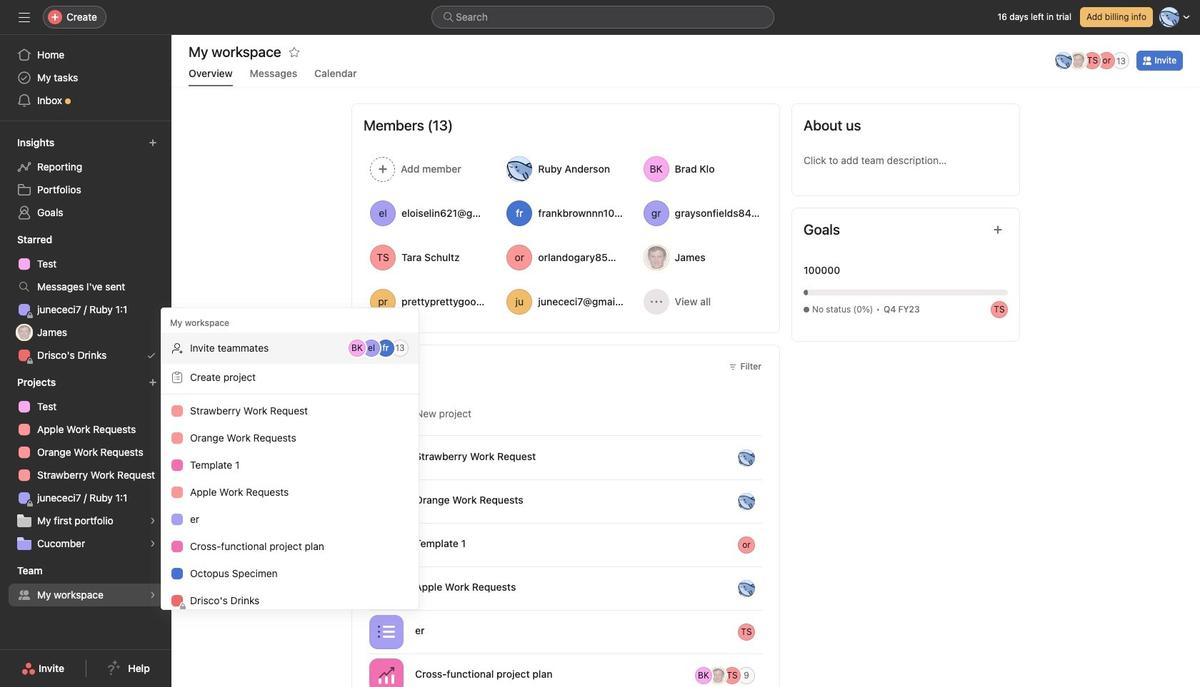 Task type: locate. For each thing, give the bounding box(es) containing it.
show options image for 3rd list item from the top of the page
[[762, 540, 774, 551]]

menu item
[[161, 333, 419, 364]]

filter projects image
[[729, 363, 737, 371]]

0 vertical spatial show options image
[[762, 453, 774, 464]]

teams element
[[0, 559, 171, 610]]

4 list item from the top
[[352, 567, 779, 611]]

new project or portfolio image
[[149, 379, 157, 387]]

1 vertical spatial show options image
[[762, 540, 774, 551]]

6 list item from the top
[[352, 654, 779, 688]]

show options image
[[762, 453, 774, 464], [762, 540, 774, 551]]

1 vertical spatial show options image
[[762, 583, 774, 595]]

show options image
[[762, 496, 774, 508], [762, 583, 774, 595], [762, 627, 774, 638]]

starred element
[[0, 227, 171, 370]]

2 list item from the top
[[352, 480, 779, 524]]

add goal image
[[992, 224, 1004, 236]]

3 show options image from the top
[[762, 627, 774, 638]]

hide sidebar image
[[19, 11, 30, 23]]

2 show options image from the top
[[762, 540, 774, 551]]

add to starred image
[[288, 46, 300, 58]]

1 show options image from the top
[[762, 453, 774, 464]]

2 show options image from the top
[[762, 583, 774, 595]]

show options image for 1st list item from the top
[[762, 453, 774, 464]]

list item
[[352, 436, 779, 480], [352, 480, 779, 524], [352, 524, 779, 567], [352, 567, 779, 611], [352, 611, 779, 654], [352, 654, 779, 688]]

2 vertical spatial show options image
[[762, 627, 774, 638]]

1 show options image from the top
[[762, 496, 774, 508]]

show options image for 2nd list item from the bottom of the page
[[762, 627, 774, 638]]

3 list item from the top
[[352, 524, 779, 567]]

see details, my workspace image
[[149, 591, 157, 600]]

insights element
[[0, 130, 171, 227]]

0 vertical spatial show options image
[[762, 496, 774, 508]]

list box
[[431, 6, 774, 29]]

1 list item from the top
[[352, 436, 779, 480]]



Task type: vqa. For each thing, say whether or not it's contained in the screenshot.
2nd Testing from the bottom of the page
no



Task type: describe. For each thing, give the bounding box(es) containing it.
global element
[[0, 35, 171, 121]]

list image
[[378, 624, 395, 641]]

5 list item from the top
[[352, 611, 779, 654]]

new insights image
[[149, 139, 157, 147]]

projects element
[[0, 370, 171, 559]]

graph image
[[378, 668, 395, 685]]

show options image for 2nd list item
[[762, 496, 774, 508]]

see details, my first portfolio image
[[149, 517, 157, 526]]

show options image for 3rd list item from the bottom
[[762, 583, 774, 595]]

see details, cucomber image
[[149, 540, 157, 549]]



